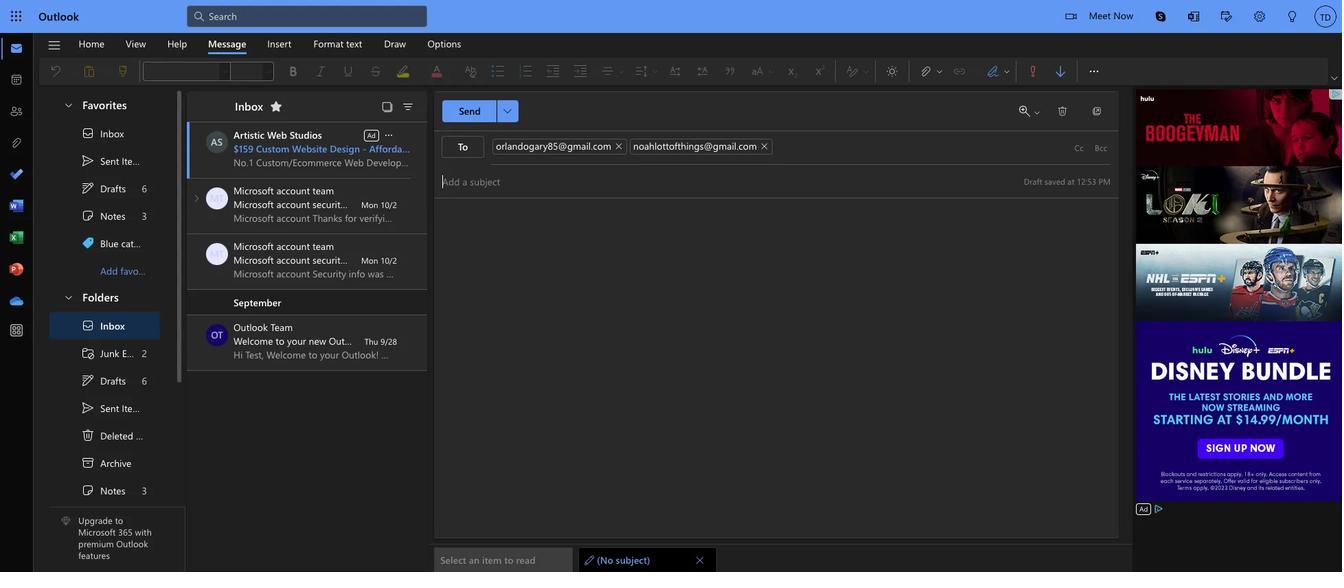 Task type: describe. For each thing, give the bounding box(es) containing it.
artistic
[[234, 128, 264, 141]]

select a conversation checkbox for welcome to your new outlook.com account
[[206, 324, 234, 346]]

deleted
[[100, 429, 133, 442]]

as
[[211, 135, 223, 148]]

 (no subject)
[[584, 554, 650, 567]]

3 inside the favorites tree
[[142, 209, 147, 222]]

 inside "message list no conversations selected" list box
[[383, 129, 394, 140]]

word image
[[10, 200, 23, 214]]

features
[[78, 550, 110, 561]]


[[695, 555, 705, 565]]

favorites
[[82, 98, 127, 112]]

bcc
[[1095, 142, 1107, 153]]

message
[[208, 37, 246, 50]]

to button
[[442, 136, 484, 158]]

home button
[[68, 33, 115, 54]]

 
[[986, 65, 1011, 78]]

 button
[[1328, 71, 1341, 85]]

was
[[367, 253, 383, 266]]

sent inside tree
[[100, 401, 119, 414]]

premium
[[78, 538, 114, 550]]

files image
[[10, 137, 23, 150]]

left-rail-appbar navigation
[[3, 33, 30, 317]]

 button
[[1144, 0, 1177, 33]]

pm
[[1099, 175, 1111, 186]]

drafts for 
[[100, 182, 126, 195]]

 inbox inside tree
[[81, 319, 125, 332]]

to for microsoft
[[115, 515, 123, 526]]

draw
[[384, 37, 406, 50]]

 search field
[[187, 0, 427, 31]]

options button
[[417, 33, 471, 54]]

cc button
[[1068, 137, 1090, 159]]

To text field
[[491, 138, 1068, 157]]

&
[[418, 142, 425, 155]]

 button
[[378, 97, 397, 116]]

 button
[[1047, 60, 1074, 82]]

2  tree item from the top
[[49, 477, 160, 504]]

tab list containing home
[[68, 33, 472, 54]]

affordable
[[369, 142, 416, 155]]

junk
[[100, 346, 119, 360]]


[[381, 101, 394, 113]]

 inbox inside the favorites tree
[[81, 126, 124, 140]]

account up microsoft account security info verification
[[276, 184, 310, 197]]

draw button
[[374, 33, 416, 54]]

mt for mt option
[[210, 192, 224, 205]]

 button
[[1019, 60, 1047, 82]]

design
[[330, 142, 360, 155]]

new
[[309, 334, 326, 348]]

account up microsoft account security info was added
[[276, 240, 310, 253]]

 for  popup button
[[503, 107, 512, 115]]

 for  deleted items
[[81, 429, 95, 442]]

thu
[[365, 336, 378, 347]]

 tree item
[[49, 229, 160, 257]]

6 for 
[[142, 374, 147, 387]]

outlook inside upgrade to microsoft 365 with premium outlook features
[[116, 538, 148, 550]]

-
[[363, 142, 366, 155]]

mon for verification
[[361, 199, 378, 210]]

(no
[[597, 554, 613, 567]]

 button
[[1083, 100, 1111, 122]]

 button
[[1276, 0, 1309, 35]]

12:53
[[1077, 175, 1096, 186]]

 deleted items
[[81, 429, 159, 442]]

format
[[314, 37, 344, 50]]

application containing outlook
[[0, 0, 1342, 572]]

 tree item for 
[[49, 174, 160, 202]]

notes inside the favorites tree
[[100, 209, 125, 222]]

 button right font size text box
[[263, 62, 274, 81]]

 button
[[1210, 0, 1243, 35]]

inbox for first  tree item from the bottom of the page
[[100, 319, 125, 332]]

at
[[1067, 175, 1074, 186]]

 button
[[690, 550, 709, 570]]

sent inside the favorites tree
[[100, 154, 119, 167]]

mail image
[[10, 42, 23, 56]]

 button
[[497, 100, 519, 122]]

 blue category
[[81, 236, 158, 250]]

1 vertical spatial ad
[[1139, 504, 1148, 514]]

basic text group
[[143, 58, 832, 85]]

saved
[[1044, 175, 1065, 186]]

noahlottofthings@gmail.com button
[[630, 138, 773, 154]]

outlook banner
[[0, 0, 1342, 35]]

notes inside tree
[[100, 484, 125, 497]]

 inside tree
[[81, 401, 95, 415]]

favorite
[[120, 264, 152, 277]]


[[269, 100, 283, 113]]

info for verification
[[348, 198, 364, 211]]

 
[[919, 65, 944, 78]]

tags group
[[1019, 58, 1074, 82]]

 for first  tree item
[[81, 209, 95, 223]]

outlook for outlook
[[38, 9, 79, 23]]

 archive
[[81, 456, 131, 470]]

 junk email 2
[[81, 346, 147, 360]]

insert button
[[257, 33, 302, 54]]

mon 10/2 for was
[[361, 255, 397, 266]]

1  tree item from the top
[[49, 202, 160, 229]]

2  tree item from the top
[[49, 312, 160, 339]]

bcc button
[[1090, 137, 1112, 159]]

 sent items for 2nd the  tree item from the top of the page
[[81, 401, 145, 415]]

select an item to read
[[440, 554, 536, 567]]

 sent items for second the  tree item from the bottom
[[81, 154, 145, 168]]

items for the  tree item
[[136, 429, 159, 442]]

send
[[459, 104, 481, 117]]

team for was
[[313, 240, 334, 253]]

mon 10/2 for verification
[[361, 199, 397, 210]]

 inside  
[[1033, 109, 1041, 117]]

1 microsoft account team image from the top
[[206, 187, 228, 209]]

message list section
[[187, 88, 462, 571]]

 inside "folders" tree item
[[63, 292, 74, 303]]

reliable
[[428, 142, 462, 155]]

6 for 
[[142, 182, 147, 195]]

subject)
[[616, 554, 650, 567]]

 button
[[191, 193, 202, 204]]

 button
[[265, 95, 287, 117]]

meet
[[1089, 9, 1111, 22]]

view button
[[115, 33, 156, 54]]

drafts for 
[[100, 374, 126, 387]]

outlook team image
[[206, 324, 228, 346]]

ot
[[211, 328, 223, 341]]

mt for select a conversation option containing mt
[[210, 247, 224, 260]]

mon for was
[[361, 255, 378, 266]]

 left font size text box
[[221, 67, 229, 76]]

account up september heading
[[276, 253, 310, 266]]


[[192, 10, 206, 23]]

1  tree item from the top
[[49, 147, 160, 174]]

 inside  
[[1003, 67, 1011, 76]]

microsoft inside upgrade to microsoft 365 with premium outlook features
[[78, 526, 116, 538]]

365
[[118, 526, 133, 538]]

upgrade
[[78, 515, 113, 526]]


[[1221, 11, 1232, 22]]



Task type: locate. For each thing, give the bounding box(es) containing it.
1 6 from the top
[[142, 182, 147, 195]]


[[1331, 75, 1338, 82], [503, 107, 512, 115]]

 tree item down  archive at bottom
[[49, 477, 160, 504]]

0 vertical spatial 
[[81, 209, 95, 223]]

10/2 down verification
[[380, 255, 397, 266]]

 tree item
[[49, 449, 160, 477]]

 up the  tree item
[[81, 401, 95, 415]]

0 vertical spatial security
[[313, 198, 345, 211]]

items right deleted
[[136, 429, 159, 442]]

help button
[[157, 33, 197, 54]]

2 microsoft account team image from the top
[[206, 243, 228, 265]]

website
[[292, 142, 327, 155]]

ad inside "message list no conversations selected" list box
[[367, 130, 376, 140]]

0 vertical spatial to
[[276, 334, 284, 348]]

$159
[[234, 142, 253, 155]]

 down td icon
[[1331, 75, 1338, 82]]

draft saved at 12:53 pm
[[1024, 175, 1111, 186]]

 tree item
[[49, 339, 160, 367]]

1 horizontal spatial 
[[1057, 106, 1068, 117]]


[[81, 154, 95, 168], [81, 401, 95, 415]]

 button
[[1243, 0, 1276, 35]]

1 vertical spatial  tree item
[[49, 477, 160, 504]]

1 vertical spatial  tree item
[[49, 312, 160, 339]]

 for 
[[1057, 106, 1068, 117]]

0 vertical spatial inbox
[[235, 99, 263, 113]]

 down the 
[[81, 484, 95, 497]]

 drafts up  tree item
[[81, 181, 126, 195]]

0 horizontal spatial outlook
[[38, 9, 79, 23]]

1  from the top
[[81, 154, 95, 168]]

1 vertical spatial sent
[[100, 401, 119, 414]]

 left favorites
[[63, 99, 74, 110]]

orlandogary85@gmail.com
[[496, 139, 611, 152]]

 drafts for 
[[81, 374, 126, 387]]

add
[[100, 264, 118, 277]]

calendar image
[[10, 73, 23, 87]]

0 vertical spatial outlook
[[38, 9, 79, 23]]

1 vertical spatial  drafts
[[81, 374, 126, 387]]

 inside the favorites tree
[[81, 154, 95, 168]]

1 vertical spatial drafts
[[100, 374, 126, 387]]

1  inbox from the top
[[81, 126, 124, 140]]

 tree item up  tree item
[[49, 174, 160, 202]]

outlook right premium
[[116, 538, 148, 550]]

0 vertical spatial 
[[1331, 75, 1338, 82]]

format text
[[314, 37, 362, 50]]

 sent items up deleted
[[81, 401, 145, 415]]

1 vertical spatial  tree item
[[49, 394, 160, 422]]

 button right 
[[1080, 58, 1108, 85]]

1  from the top
[[81, 181, 95, 195]]

security up microsoft account security info was added
[[313, 198, 345, 211]]

Add a subject text field
[[434, 170, 1011, 192]]

2  sent items from the top
[[81, 401, 145, 415]]

1 sent from the top
[[100, 154, 119, 167]]

artistic web studios image
[[206, 131, 228, 153]]

people image
[[10, 105, 23, 119]]

more apps image
[[10, 324, 23, 338]]

 button down message 'button' at the left
[[220, 62, 231, 81]]

0 vertical spatial microsoft account team image
[[206, 187, 228, 209]]

 right 
[[1003, 67, 1011, 76]]

2  drafts from the top
[[81, 374, 126, 387]]

notes down archive
[[100, 484, 125, 497]]

1 3 from the top
[[142, 209, 147, 222]]

item
[[482, 554, 502, 567]]

1 mt from the top
[[210, 192, 224, 205]]

inbox left 
[[235, 99, 263, 113]]

1  tree item from the top
[[49, 120, 160, 147]]

select a conversation checkbox down mt option
[[206, 243, 234, 265]]

 right 
[[1087, 65, 1101, 78]]

1 vertical spatial 
[[81, 484, 95, 497]]

2 horizontal spatial outlook
[[234, 321, 268, 334]]


[[1057, 106, 1068, 117], [81, 429, 95, 442]]

0 vertical spatial items
[[122, 154, 145, 167]]

account right the thu
[[387, 334, 420, 348]]

0 horizontal spatial 
[[81, 429, 95, 442]]

items down favorites tree item
[[122, 154, 145, 167]]

0 vertical spatial  inbox
[[81, 126, 124, 140]]

items inside the favorites tree
[[122, 154, 145, 167]]

 tree item down favorites tree item
[[49, 147, 160, 174]]

 tree item
[[49, 202, 160, 229], [49, 477, 160, 504]]

0 vertical spatial 
[[81, 126, 95, 140]]

2 info from the top
[[348, 253, 364, 266]]

inbox down favorites tree item
[[100, 127, 124, 140]]

3 up with
[[142, 484, 147, 497]]

mon left added
[[361, 255, 378, 266]]

0 vertical spatial  tree item
[[49, 120, 160, 147]]

2 mon from the top
[[361, 255, 378, 266]]

2  inbox from the top
[[81, 319, 125, 332]]

0 horizontal spatial to
[[115, 515, 123, 526]]


[[1188, 11, 1199, 22]]

3 inside tree
[[142, 484, 147, 497]]

 
[[1019, 106, 1041, 117]]

1 vertical spatial 10/2
[[380, 255, 397, 266]]

0 vertical spatial 10/2
[[380, 199, 397, 210]]

0 vertical spatial drafts
[[100, 182, 126, 195]]

tab list
[[68, 33, 472, 54]]

read
[[516, 554, 536, 567]]

1  notes from the top
[[81, 209, 125, 223]]

1 vertical spatial mon 10/2
[[361, 255, 397, 266]]

 for 1st  tree item from the bottom of the page
[[81, 484, 95, 497]]

1 vertical spatial 
[[383, 129, 394, 140]]

 for 
[[81, 181, 95, 195]]

 inside the favorites tree
[[81, 181, 95, 195]]

inbox inside inbox 
[[235, 99, 263, 113]]

1 vertical spatial 3
[[142, 484, 147, 497]]

1 vertical spatial to
[[115, 515, 123, 526]]

2 vertical spatial outlook
[[116, 538, 148, 550]]

2 6 from the top
[[142, 374, 147, 387]]

0 vertical spatial mt
[[210, 192, 224, 205]]

1 horizontal spatial  button
[[1080, 58, 1108, 85]]


[[81, 236, 95, 250]]

0 vertical spatial sent
[[100, 154, 119, 167]]

account down 'website'
[[276, 198, 310, 211]]

0 vertical spatial  tree item
[[49, 202, 160, 229]]

0 vertical spatial  tree item
[[49, 147, 160, 174]]

0 vertical spatial 
[[1087, 65, 1101, 78]]

info left 'was'
[[348, 253, 364, 266]]

inbox for second  tree item from the bottom of the page
[[100, 127, 124, 140]]

team for verification
[[313, 184, 334, 197]]

to inside upgrade to microsoft 365 with premium outlook features
[[115, 515, 123, 526]]

0 vertical spatial mon
[[361, 199, 378, 210]]

sent up the  tree item
[[100, 401, 119, 414]]

td image
[[1315, 5, 1337, 27]]

drafts down  junk email 2
[[100, 374, 126, 387]]

mt inside select a conversation option
[[210, 247, 224, 260]]

1 vertical spatial 
[[81, 319, 95, 332]]

microsoft account team image down mt option
[[206, 243, 228, 265]]

 inside the favorites tree
[[81, 126, 95, 140]]

 inside favorites tree item
[[63, 99, 74, 110]]

 up 
[[81, 319, 95, 332]]


[[1054, 65, 1067, 78]]

2  tree item from the top
[[49, 367, 160, 394]]

1 horizontal spatial outlook
[[116, 538, 148, 550]]

 right font size text box
[[264, 67, 273, 76]]

2 vertical spatial items
[[136, 429, 159, 442]]

to for your
[[276, 334, 284, 348]]


[[221, 67, 229, 76], [264, 67, 273, 76], [935, 67, 944, 76], [1003, 67, 1011, 76], [63, 99, 74, 110], [1033, 109, 1041, 117], [63, 292, 74, 303]]

0 vertical spatial 
[[81, 181, 95, 195]]

2 team from the top
[[313, 240, 334, 253]]

outlook
[[38, 9, 79, 23], [234, 321, 268, 334], [116, 538, 148, 550]]

clipboard group
[[42, 58, 137, 85]]

1 select a conversation checkbox from the top
[[206, 243, 234, 265]]

format text button
[[303, 33, 372, 54]]


[[1019, 106, 1030, 117]]

1 vertical spatial notes
[[100, 484, 125, 497]]

6 left  dropdown button
[[142, 182, 147, 195]]

ad left set your advertising preferences icon
[[1139, 504, 1148, 514]]

inbox inside the favorites tree
[[100, 127, 124, 140]]

0 vertical spatial team
[[313, 184, 334, 197]]

help
[[167, 37, 187, 50]]

1  sent items from the top
[[81, 154, 145, 168]]

inbox inside tree
[[100, 319, 125, 332]]

 tree item for 
[[49, 367, 160, 394]]

september heading
[[187, 290, 427, 315]]

 right 
[[1033, 109, 1041, 117]]

to left read
[[504, 554, 513, 567]]

folders tree item
[[49, 284, 160, 312]]

1 team from the top
[[313, 184, 334, 197]]

 notes down  "tree item"
[[81, 484, 125, 497]]


[[401, 100, 415, 114]]

to inside button
[[504, 554, 513, 567]]

 button up affordable
[[383, 128, 395, 141]]

microsoft account team image right  dropdown button
[[206, 187, 228, 209]]

 inside the favorites tree
[[81, 209, 95, 223]]

thu 9/28
[[365, 336, 397, 347]]

 down 
[[81, 374, 95, 387]]

outlook inside "message list no conversations selected" list box
[[234, 321, 268, 334]]

upgrade to microsoft 365 with premium outlook features
[[78, 515, 152, 561]]

mon 10/2 up 'was'
[[361, 199, 397, 210]]

items for 2nd the  tree item from the top of the page
[[122, 401, 145, 414]]

microsoft account team for microsoft account security info was added
[[234, 240, 334, 253]]

welcome to your new outlook.com account
[[234, 334, 420, 348]]

mt right  dropdown button
[[210, 192, 224, 205]]

drafts
[[100, 182, 126, 195], [100, 374, 126, 387]]

2 microsoft account team from the top
[[234, 240, 334, 253]]

draft
[[1024, 175, 1042, 186]]

with
[[135, 526, 152, 538]]

1 horizontal spatial 
[[1087, 65, 1101, 78]]

 inside tree
[[81, 484, 95, 497]]

1 vertical spatial  button
[[383, 128, 395, 141]]

items
[[122, 154, 145, 167], [122, 401, 145, 414], [136, 429, 159, 442]]

ad
[[367, 130, 376, 140], [1139, 504, 1148, 514]]

security for was
[[313, 253, 345, 266]]

 sent items inside tree
[[81, 401, 145, 415]]

outlook up 
[[38, 9, 79, 23]]

security for verification
[[313, 198, 345, 211]]

Select a conversation checkbox
[[206, 187, 234, 209]]

mon up 'was'
[[361, 199, 378, 210]]

now
[[1113, 9, 1133, 22]]

1 drafts from the top
[[100, 182, 126, 195]]

tree
[[49, 312, 160, 572]]

noahlottofthings@gmail.com
[[633, 139, 757, 152]]

 right  
[[1057, 106, 1068, 117]]

 button left favorites
[[56, 92, 80, 117]]

items up  deleted items
[[122, 401, 145, 414]]


[[1087, 65, 1101, 78], [383, 129, 394, 140]]

1 mon from the top
[[361, 199, 378, 210]]

 inside tree item
[[81, 429, 95, 442]]

 tree item up deleted
[[49, 394, 160, 422]]

 down favorites tree item
[[81, 154, 95, 168]]

1 mon 10/2 from the top
[[361, 199, 397, 210]]

 for  dropdown button
[[1331, 75, 1338, 82]]

Search for email, meetings, files and more. field
[[207, 9, 419, 23]]

1 notes from the top
[[100, 209, 125, 222]]

orlandogary85@gmail.com button
[[492, 138, 627, 154]]

0 vertical spatial 6
[[142, 182, 147, 195]]

2 vertical spatial to
[[504, 554, 513, 567]]

 tree item
[[49, 120, 160, 147], [49, 312, 160, 339]]

1 vertical spatial mt
[[210, 247, 224, 260]]

 button
[[1049, 100, 1076, 122]]

add favorite
[[100, 264, 152, 277]]

 right 
[[935, 67, 944, 76]]

Select a conversation checkbox
[[206, 243, 234, 265], [206, 324, 234, 346]]

2 select a conversation checkbox from the top
[[206, 324, 234, 346]]

 button
[[220, 62, 231, 81], [263, 62, 274, 81], [56, 92, 80, 117], [56, 284, 80, 310]]

message button
[[198, 33, 257, 54]]

Font text field
[[144, 63, 219, 80]]

sent down favorites tree item
[[100, 154, 119, 167]]

6 inside the favorites tree
[[142, 182, 147, 195]]

 inbox down "folders" tree item
[[81, 319, 125, 332]]

email
[[122, 346, 145, 360]]

1  from the top
[[81, 209, 95, 223]]

2 10/2 from the top
[[380, 255, 397, 266]]

items inside  deleted items
[[136, 429, 159, 442]]

select a conversation checkbox containing ot
[[206, 324, 234, 346]]

2 mon 10/2 from the top
[[361, 255, 397, 266]]


[[81, 456, 95, 470]]

options
[[428, 37, 461, 50]]

security left 'was'
[[313, 253, 345, 266]]

0 horizontal spatial 
[[503, 107, 512, 115]]

blue
[[100, 237, 119, 250]]

info left verification
[[348, 198, 364, 211]]

 inside tree
[[81, 374, 95, 387]]

1 10/2 from the top
[[380, 199, 397, 210]]

outlook for outlook team
[[234, 321, 268, 334]]

 inbox down favorites tree item
[[81, 126, 124, 140]]

1 vertical spatial outlook
[[234, 321, 268, 334]]

inbox up  junk email 2
[[100, 319, 125, 332]]

cc
[[1074, 142, 1083, 153]]

2 notes from the top
[[100, 484, 125, 497]]

6 down 2
[[142, 374, 147, 387]]

0 vertical spatial 
[[81, 154, 95, 168]]

2 drafts from the top
[[100, 374, 126, 387]]

 tree item
[[49, 147, 160, 174], [49, 394, 160, 422]]

 up affordable
[[383, 129, 394, 140]]

0 vertical spatial 3
[[142, 209, 147, 222]]

drafts up blue
[[100, 182, 126, 195]]

1 vertical spatial 
[[81, 429, 95, 442]]

 up 
[[81, 181, 95, 195]]

notes up blue
[[100, 209, 125, 222]]

 for 
[[81, 374, 95, 387]]

 inside popup button
[[503, 107, 512, 115]]

0 vertical spatial ad
[[367, 130, 376, 140]]

category
[[121, 237, 158, 250]]

archive
[[100, 456, 131, 469]]

inbox heading
[[217, 91, 287, 122]]

10/2 down affordable
[[380, 199, 397, 210]]

application
[[0, 0, 1342, 572]]

drafts inside tree
[[100, 374, 126, 387]]

0 vertical spatial  sent items
[[81, 154, 145, 168]]

1 security from the top
[[313, 198, 345, 211]]

select
[[440, 554, 466, 567]]

 button
[[397, 97, 419, 116]]

 sent items inside the favorites tree
[[81, 154, 145, 168]]

microsoft account team up microsoft account security info verification
[[234, 184, 334, 197]]

 up 
[[81, 209, 95, 223]]

1 vertical spatial 
[[81, 401, 95, 415]]

add favorite tree item
[[49, 257, 160, 284]]

microsoft account security info was added
[[234, 253, 412, 266]]

artistic web studios
[[234, 128, 322, 141]]


[[885, 65, 899, 78]]

2  tree item from the top
[[49, 394, 160, 422]]

1 vertical spatial 6
[[142, 374, 147, 387]]

 inside tree
[[81, 319, 95, 332]]

microsoft account team
[[234, 184, 334, 197], [234, 240, 334, 253]]

outlook inside outlook banner
[[38, 9, 79, 23]]

 up the 
[[81, 429, 95, 442]]

10/2 for was
[[380, 255, 397, 266]]


[[47, 38, 61, 53]]

0 vertical spatial  tree item
[[49, 174, 160, 202]]

 down favorites tree item
[[81, 126, 95, 140]]

message list no conversations selected list box
[[187, 122, 462, 571]]

 tree item
[[49, 422, 160, 449]]

1 vertical spatial mon
[[361, 255, 378, 266]]

 right send button
[[503, 107, 512, 115]]


[[1066, 11, 1076, 22]]

1 vertical spatial 
[[503, 107, 512, 115]]


[[81, 209, 95, 223], [81, 484, 95, 497]]

 sent items down favorites tree item
[[81, 154, 145, 168]]

2 3 from the top
[[142, 484, 147, 497]]

1 microsoft account team from the top
[[234, 184, 334, 197]]

sent
[[100, 154, 119, 167], [100, 401, 119, 414]]

 inside "button"
[[1057, 106, 1068, 117]]

 inside  
[[935, 67, 944, 76]]

2  from the top
[[81, 484, 95, 497]]

ad up affordable
[[367, 130, 376, 140]]

mt down mt option
[[210, 247, 224, 260]]

1 vertical spatial items
[[122, 401, 145, 414]]


[[191, 193, 202, 204]]


[[919, 65, 933, 78]]

team up microsoft account security info was added
[[313, 240, 334, 253]]

2  from the top
[[81, 319, 95, 332]]

september
[[234, 296, 281, 309]]

 tree item
[[49, 174, 160, 202], [49, 367, 160, 394]]

0 horizontal spatial  button
[[383, 128, 395, 141]]

excel image
[[10, 231, 23, 245]]

10/2 for verification
[[380, 199, 397, 210]]

microsoft account team up microsoft account security info was added
[[234, 240, 334, 253]]

microsoft account security info verification
[[234, 198, 413, 211]]

2  notes from the top
[[81, 484, 125, 497]]

 button inside favorites tree item
[[56, 92, 80, 117]]

2 security from the top
[[313, 253, 345, 266]]

1 vertical spatial inbox
[[100, 127, 124, 140]]

select a conversation checkbox containing mt
[[206, 243, 234, 265]]

1 vertical spatial  notes
[[81, 484, 125, 497]]

to right upgrade
[[115, 515, 123, 526]]

 drafts inside the favorites tree
[[81, 181, 126, 195]]

2  from the top
[[81, 374, 95, 387]]

0 vertical spatial  drafts
[[81, 181, 126, 195]]

notes
[[100, 209, 125, 222], [100, 484, 125, 497]]

to inside "message list no conversations selected" list box
[[276, 334, 284, 348]]

0 vertical spatial select a conversation checkbox
[[206, 243, 234, 265]]

1 vertical spatial  tree item
[[49, 367, 160, 394]]

0 vertical spatial  notes
[[81, 209, 125, 223]]

reading pane main content
[[429, 86, 1133, 572]]

2  from the top
[[81, 401, 95, 415]]

Font size text field
[[231, 63, 262, 80]]

microsoft account team for microsoft account security info verification
[[234, 184, 334, 197]]

1  tree item from the top
[[49, 174, 160, 202]]

2
[[142, 346, 147, 360]]

2 vertical spatial inbox
[[100, 319, 125, 332]]

1 info from the top
[[348, 198, 364, 211]]

studios
[[290, 128, 322, 141]]

 tree item up the junk
[[49, 312, 160, 339]]

1  from the top
[[81, 126, 95, 140]]

 inside dropdown button
[[1331, 75, 1338, 82]]

1  drafts from the top
[[81, 181, 126, 195]]

2 sent from the top
[[100, 401, 119, 414]]

1 vertical spatial team
[[313, 240, 334, 253]]

favorites tree
[[49, 87, 160, 284]]

1 vertical spatial microsoft account team
[[234, 240, 334, 253]]

team up microsoft account security info verification
[[313, 184, 334, 197]]

microsoft account team image
[[206, 187, 228, 209], [206, 243, 228, 265]]

meet now
[[1089, 9, 1133, 22]]

1 vertical spatial  sent items
[[81, 401, 145, 415]]

 button left folders
[[56, 284, 80, 310]]

to do image
[[10, 168, 23, 182]]

 tree item down favorites
[[49, 120, 160, 147]]

tree containing 
[[49, 312, 160, 572]]

outlook up "welcome"
[[234, 321, 268, 334]]

 drafts for 
[[81, 181, 126, 195]]

set your advertising preferences image
[[1153, 503, 1164, 514]]

0 vertical spatial microsoft account team
[[234, 184, 334, 197]]

0 vertical spatial  button
[[1080, 58, 1108, 85]]

0 vertical spatial mon 10/2
[[361, 199, 397, 210]]

drafts inside the favorites tree
[[100, 182, 126, 195]]

welcome
[[234, 334, 273, 348]]

inbox 
[[235, 99, 283, 113]]


[[1091, 106, 1102, 117]]

insert
[[267, 37, 291, 50]]


[[1254, 11, 1265, 22]]

0 horizontal spatial ad
[[367, 130, 376, 140]]

 notes inside the favorites tree
[[81, 209, 125, 223]]

onedrive image
[[10, 295, 23, 308]]

info for was
[[348, 253, 364, 266]]

1 horizontal spatial to
[[276, 334, 284, 348]]

3 up the category
[[142, 209, 147, 222]]

2 mt from the top
[[210, 247, 224, 260]]

mon 10/2 down verification
[[361, 255, 397, 266]]

0 vertical spatial notes
[[100, 209, 125, 222]]

to down team
[[276, 334, 284, 348]]

 left folders
[[63, 292, 74, 303]]

1 vertical spatial microsoft account team image
[[206, 243, 228, 265]]

1 vertical spatial select a conversation checkbox
[[206, 324, 234, 346]]

include group
[[912, 58, 1013, 85]]

0 horizontal spatial 
[[383, 129, 394, 140]]

select a conversation checkbox down "september"
[[206, 324, 234, 346]]

0 vertical spatial info
[[348, 198, 364, 211]]

1 vertical spatial security
[[313, 253, 345, 266]]

1 vertical spatial info
[[348, 253, 364, 266]]

custom
[[256, 142, 289, 155]]

 tree item up blue
[[49, 202, 160, 229]]

items for second the  tree item from the bottom
[[122, 154, 145, 167]]

0 vertical spatial 
[[1057, 106, 1068, 117]]

inbox
[[235, 99, 263, 113], [100, 127, 124, 140], [100, 319, 125, 332]]

premium features image
[[61, 517, 71, 526]]

favorites tree item
[[49, 92, 160, 120]]

 button inside "folders" tree item
[[56, 284, 80, 310]]

 button inside "message list no conversations selected" list box
[[383, 128, 395, 141]]

outlook link
[[38, 0, 79, 33]]

6 inside tree
[[142, 374, 147, 387]]

verification
[[367, 198, 413, 211]]

1 horizontal spatial ad
[[1139, 504, 1148, 514]]

 notes up  tree item
[[81, 209, 125, 223]]

1 vertical spatial 
[[81, 374, 95, 387]]

select a conversation checkbox for microsoft account security info was added
[[206, 243, 234, 265]]

select an item to read button
[[434, 547, 573, 572]]

mt inside option
[[210, 192, 224, 205]]

 drafts inside tree
[[81, 374, 126, 387]]

 tree item down the junk
[[49, 367, 160, 394]]

1 horizontal spatial 
[[1331, 75, 1338, 82]]


[[1287, 11, 1298, 22]]

1 vertical spatial  inbox
[[81, 319, 125, 332]]

powerpoint image
[[10, 263, 23, 277]]

 drafts down  tree item
[[81, 374, 126, 387]]


[[1155, 11, 1166, 22]]

outlook team
[[234, 321, 293, 334]]

2 horizontal spatial to
[[504, 554, 513, 567]]



Task type: vqa. For each thing, say whether or not it's contained in the screenshot.


